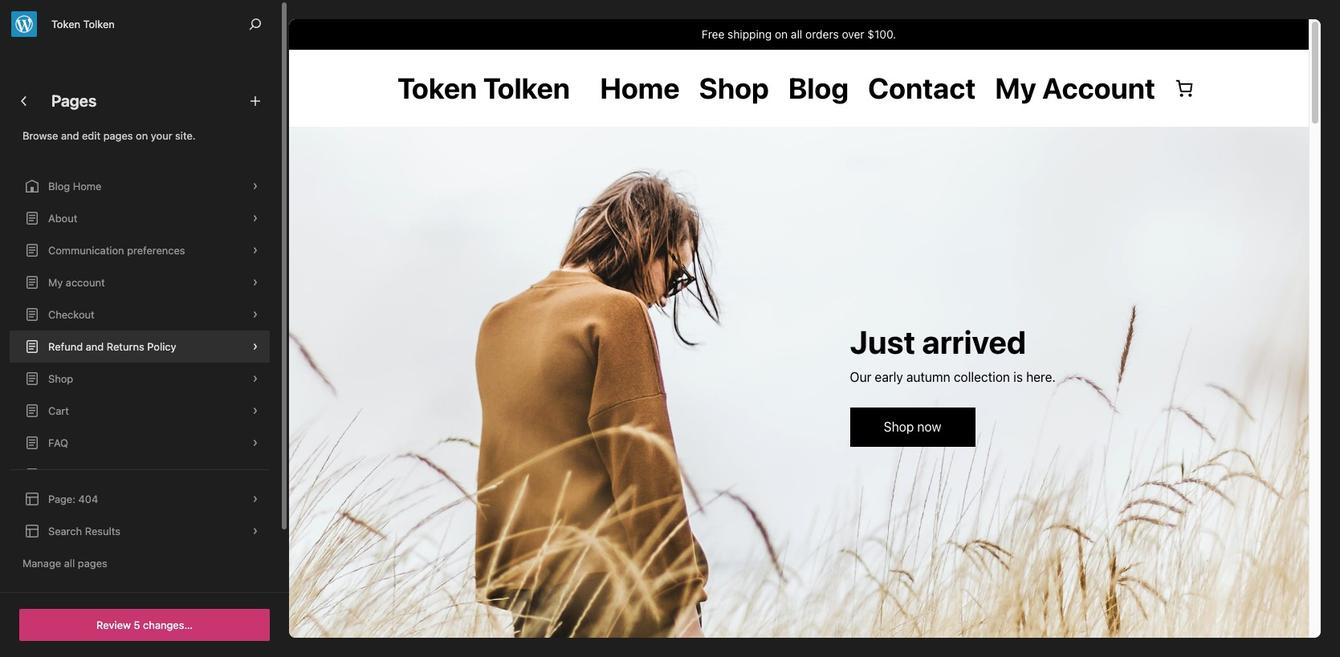 Task type: locate. For each thing, give the bounding box(es) containing it.
communication
[[48, 244, 124, 257]]

list containing blog home
[[10, 170, 270, 523]]

about button
[[10, 202, 270, 234]]

1 blog from the top
[[48, 179, 70, 192]]

blog button
[[10, 491, 270, 523]]

refund and returns policy list item
[[10, 330, 270, 363]]

review 5 changes… button
[[19, 609, 270, 642]]

my account
[[48, 276, 105, 289]]

page: 404 button
[[10, 483, 270, 516]]

blog inside 'blog home' button
[[48, 179, 70, 192]]

cart button
[[10, 395, 270, 427]]

0 horizontal spatial and
[[61, 129, 79, 142]]

1 vertical spatial blog
[[48, 501, 70, 514]]

pages right the all
[[78, 557, 107, 570]]

1 horizontal spatial and
[[86, 340, 104, 353]]

refund and returns policy button
[[10, 330, 270, 363]]

preferences
[[127, 244, 185, 257]]

1 vertical spatial and
[[86, 340, 104, 353]]

draft a new page image
[[246, 92, 265, 111]]

manage all pages button
[[10, 548, 270, 580]]

blog for blog
[[48, 501, 70, 514]]

and
[[61, 129, 79, 142], [86, 340, 104, 353]]

browse and edit pages on your site.
[[22, 129, 196, 142]]

2 blog from the top
[[48, 501, 70, 514]]

pages inside button
[[78, 557, 107, 570]]

and left edit
[[61, 129, 79, 142]]

home
[[73, 179, 102, 192]]

refund and returns policy
[[48, 340, 176, 353]]

404
[[78, 493, 98, 506]]

review
[[96, 619, 131, 632]]

list
[[10, 170, 270, 523]]

checkout button
[[10, 298, 270, 330]]

search
[[48, 525, 82, 538]]

all
[[64, 557, 75, 570]]

open command palette image
[[246, 14, 265, 34]]

changes…
[[143, 619, 193, 632]]

cart
[[48, 404, 69, 417]]

my
[[48, 276, 63, 289]]

review 5 changes…
[[96, 619, 193, 632]]

on
[[136, 129, 148, 142]]

0 vertical spatial and
[[61, 129, 79, 142]]

0 vertical spatial blog
[[48, 179, 70, 192]]

0 vertical spatial pages
[[103, 129, 133, 142]]

and right refund
[[86, 340, 104, 353]]

site.
[[175, 129, 196, 142]]

1 vertical spatial pages
[[78, 557, 107, 570]]

blog
[[48, 179, 70, 192], [48, 501, 70, 514]]

pages
[[103, 129, 133, 142], [78, 557, 107, 570]]

site icon image
[[11, 11, 37, 37]]

blog up search
[[48, 501, 70, 514]]

and inside button
[[86, 340, 104, 353]]

pages left the on
[[103, 129, 133, 142]]

edit
[[82, 129, 100, 142]]

blog left the home
[[48, 179, 70, 192]]

your
[[151, 129, 172, 142]]

5
[[134, 619, 140, 632]]

blog inside blog button
[[48, 501, 70, 514]]

policy
[[147, 340, 176, 353]]



Task type: describe. For each thing, give the bounding box(es) containing it.
account
[[66, 276, 105, 289]]

manage
[[22, 557, 61, 570]]

manage all pages
[[22, 557, 107, 570]]

back image
[[14, 92, 34, 111]]

faq
[[48, 436, 68, 449]]

and for refund
[[86, 340, 104, 353]]

blog home button
[[10, 170, 270, 202]]

shop button
[[10, 363, 270, 395]]

checkout
[[48, 308, 95, 321]]

us
[[90, 469, 101, 481]]

contact us
[[48, 469, 101, 481]]

faq button
[[10, 427, 270, 459]]

about
[[48, 212, 77, 224]]

and for browse
[[61, 129, 79, 142]]

communication preferences
[[48, 244, 185, 257]]

search results
[[48, 525, 120, 538]]

results
[[85, 525, 120, 538]]

contact
[[48, 469, 87, 481]]

tolken
[[83, 18, 115, 30]]

returns
[[107, 340, 144, 353]]

token
[[51, 18, 80, 30]]

contact us button
[[10, 459, 270, 491]]

browse
[[22, 129, 58, 142]]

communication preferences button
[[10, 234, 270, 266]]

search results button
[[10, 516, 270, 548]]

pages
[[51, 92, 97, 110]]

blog home
[[48, 179, 102, 192]]

shop
[[48, 372, 73, 385]]

my account button
[[10, 266, 270, 298]]

blog for blog home
[[48, 179, 70, 192]]

page:
[[48, 493, 75, 506]]

refund
[[48, 340, 83, 353]]

page: 404
[[48, 493, 98, 506]]

token tolken
[[51, 18, 115, 30]]



Task type: vqa. For each thing, say whether or not it's contained in the screenshot.
Refund and Returns Policy Button
yes



